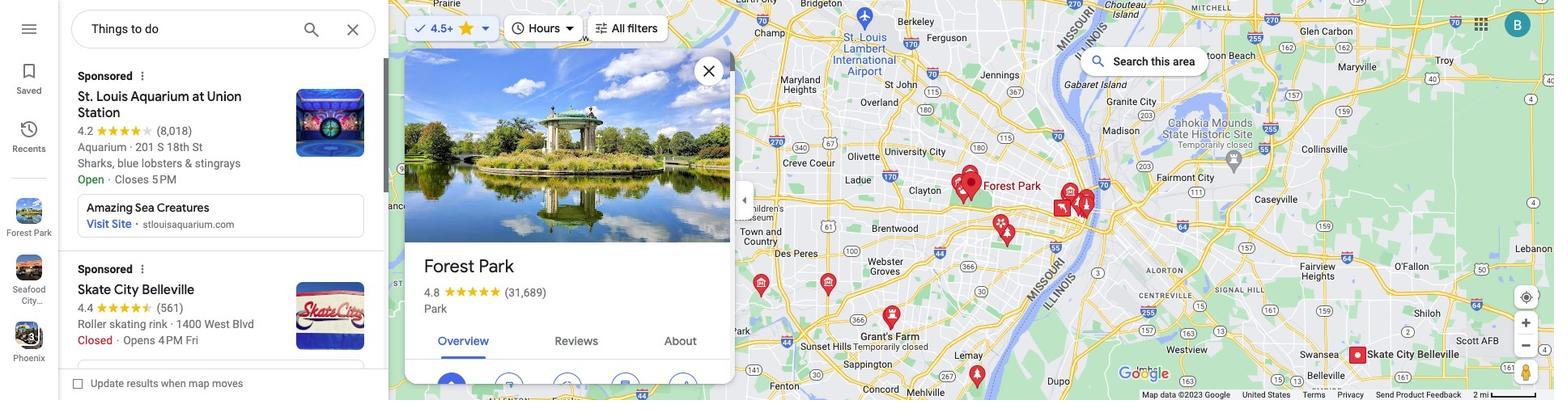 Task type: describe. For each thing, give the bounding box(es) containing it.
photos
[[496, 209, 536, 224]]

zoom out image
[[1521, 340, 1533, 352]]

send product feedback
[[1377, 391, 1462, 400]]

includes
[[87, 367, 131, 381]]

tab list inside forest park main content
[[405, 321, 730, 360]]

4.8 stars image
[[440, 287, 505, 297]]

overview button
[[425, 321, 502, 360]]

 button
[[597, 368, 655, 401]]

 button
[[539, 368, 597, 401]]

zoom in image
[[1521, 317, 1533, 330]]

area
[[1174, 55, 1196, 68]]

visit site
[[87, 217, 132, 232]]

forest park inside main content
[[424, 256, 514, 279]]

update
[[91, 378, 124, 390]]

skate city belleville element
[[58, 252, 384, 401]]

recents
[[12, 143, 46, 155]]

amazing sea creatures
[[87, 201, 209, 215]]

 button
[[481, 368, 539, 401]]

saved button
[[0, 55, 58, 100]]

all filters button
[[588, 11, 668, 46]]

creatures
[[157, 201, 209, 215]]

2 mi button
[[1474, 391, 1538, 400]]

this
[[1152, 55, 1171, 68]]


[[502, 379, 517, 397]]

cream
[[152, 367, 187, 381]]

menu image
[[19, 19, 39, 39]]

show your location image
[[1520, 291, 1535, 305]]

 button
[[423, 368, 481, 401]]

3
[[29, 332, 34, 343]]

1 vertical spatial park
[[479, 256, 514, 279]]

moves
[[212, 378, 243, 390]]

search
[[1114, 55, 1149, 68]]

recents button
[[0, 113, 58, 159]]

ice
[[134, 367, 149, 381]]


[[676, 379, 691, 397]]

none field inside things to do field
[[92, 19, 289, 39]]

reviews button
[[542, 321, 611, 360]]

update results when map moves
[[91, 378, 243, 390]]

visit
[[87, 217, 109, 232]]

forest inside button
[[7, 228, 32, 239]]

park inside forest park button
[[34, 228, 52, 239]]

all
[[612, 21, 625, 36]]

4.5+ button
[[406, 11, 500, 46]]

Update results when map moves checkbox
[[73, 374, 243, 394]]

google
[[1205, 391, 1231, 400]]


[[444, 379, 459, 397]]


[[560, 379, 575, 397]]

all filters
[[612, 21, 658, 36]]

seafood
[[13, 285, 46, 296]]

when
[[161, 378, 186, 390]]

141,020
[[446, 209, 492, 224]]

footer inside 'google maps' element
[[1143, 390, 1474, 401]]

includes ice cream and drinks link
[[79, 361, 364, 401]]

map
[[1143, 391, 1159, 400]]

show street view coverage image
[[1515, 360, 1539, 385]]

4.5+
[[431, 21, 454, 36]]

actions for forest park region
[[405, 360, 730, 401]]

states
[[1268, 391, 1291, 400]]

terms
[[1303, 391, 1326, 400]]

privacy button
[[1338, 390, 1365, 401]]

reviews
[[555, 334, 599, 349]]

st. louis aquarium at union station element
[[58, 58, 384, 251]]

united
[[1243, 391, 1266, 400]]

none search field inside 'google maps' element
[[71, 10, 389, 49]]

feedback
[[1427, 391, 1462, 400]]

141,020 photos
[[446, 209, 536, 224]]

hours
[[529, 21, 560, 36]]



Task type: locate. For each thing, give the bounding box(es) containing it.
0 vertical spatial park
[[34, 228, 52, 239]]

0 horizontal spatial forest
[[7, 228, 32, 239]]

forest park main content
[[403, 22, 735, 401]]

forest inside main content
[[424, 256, 475, 279]]

2
[[1474, 391, 1479, 400]]

Things to do field
[[71, 10, 376, 49]]

forest
[[7, 228, 32, 239], [424, 256, 475, 279]]

hours button
[[505, 11, 583, 46]]

overview
[[438, 334, 489, 349]]

 button
[[655, 368, 713, 401]]

terms button
[[1303, 390, 1326, 401]]

privacy
[[1338, 391, 1365, 400]]

sea
[[135, 201, 154, 215]]

park down '4.8'
[[424, 303, 447, 316]]

141,020 photos button
[[417, 202, 542, 231]]

0 vertical spatial forest park
[[7, 228, 52, 239]]

forest park up 4.8 stars image
[[424, 256, 514, 279]]

1 vertical spatial forest park
[[424, 256, 514, 279]]

stlouisaquarium.com
[[143, 219, 234, 230]]


[[618, 379, 633, 397]]

map
[[189, 378, 210, 390]]

4.8
[[424, 287, 440, 300]]

send
[[1377, 391, 1395, 400]]

None search field
[[71, 10, 389, 49]]

includes ice cream and drinks
[[87, 367, 247, 381]]

forest park inside button
[[7, 228, 52, 239]]

photo of forest park image
[[403, 22, 733, 270]]

tab list containing overview
[[405, 321, 730, 360]]

None field
[[92, 19, 289, 39]]

seafood city supermarket
[[6, 285, 57, 318]]

footer containing map data ©2023 google
[[1143, 390, 1474, 401]]

forest up "seafood city supermarket" "button" in the bottom of the page
[[7, 228, 32, 239]]

©2023
[[1179, 391, 1203, 400]]

forest park button
[[0, 192, 58, 242]]

mi
[[1481, 391, 1490, 400]]

1 horizontal spatial forest park
[[424, 256, 514, 279]]

united states
[[1243, 391, 1291, 400]]

1 horizontal spatial park
[[424, 303, 447, 316]]

list
[[0, 0, 58, 401]]

amazing
[[87, 201, 133, 215]]

tab list
[[405, 321, 730, 360]]

google account: brad klo  
(klobrad84@gmail.com) image
[[1506, 11, 1531, 37]]

0 vertical spatial forest
[[7, 228, 32, 239]]

drinks
[[214, 367, 247, 381]]

2 mi
[[1474, 391, 1490, 400]]

results
[[127, 378, 158, 390]]

3 places element
[[17, 330, 34, 345]]

map data ©2023 google
[[1143, 391, 1231, 400]]

collapse side panel image
[[736, 192, 754, 209]]

2 horizontal spatial park
[[479, 256, 514, 279]]

forest park
[[7, 228, 52, 239], [424, 256, 514, 279]]

site
[[112, 217, 132, 232]]

1 vertical spatial forest
[[424, 256, 475, 279]]

1 horizontal spatial forest
[[424, 256, 475, 279]]

saved
[[17, 85, 42, 96]]

31,689 reviews element
[[505, 287, 547, 300]]

park up 4.8 stars image
[[479, 256, 514, 279]]

search this area button
[[1082, 47, 1209, 76]]

about
[[665, 334, 697, 349]]

supermarket
[[6, 308, 57, 318]]

forest park up "seafood city supermarket" "button" in the bottom of the page
[[7, 228, 52, 239]]

park button
[[424, 301, 447, 317]]

united states button
[[1243, 390, 1291, 401]]

footer
[[1143, 390, 1474, 401]]

seafood city supermarket button
[[0, 249, 58, 318]]

about button
[[652, 321, 710, 360]]

2 vertical spatial park
[[424, 303, 447, 316]]

phoenix
[[13, 354, 45, 364]]

results for things to do feed
[[58, 58, 389, 401]]

0 horizontal spatial park
[[34, 228, 52, 239]]

filters
[[628, 21, 658, 36]]

list containing saved
[[0, 0, 58, 401]]

(31,689)
[[505, 287, 547, 300]]

send product feedback button
[[1377, 390, 1462, 401]]

park
[[34, 228, 52, 239], [479, 256, 514, 279], [424, 303, 447, 316]]

0 horizontal spatial forest park
[[7, 228, 52, 239]]

park up "seafood city supermarket" "button" in the bottom of the page
[[34, 228, 52, 239]]

and
[[189, 367, 211, 381]]

product
[[1397, 391, 1425, 400]]

city
[[22, 296, 37, 307]]

forest up '4.8'
[[424, 256, 475, 279]]

data
[[1161, 391, 1177, 400]]

search this area
[[1114, 55, 1196, 68]]

google maps element
[[0, 0, 1555, 401]]



Task type: vqa. For each thing, say whether or not it's contained in the screenshot.
3
yes



